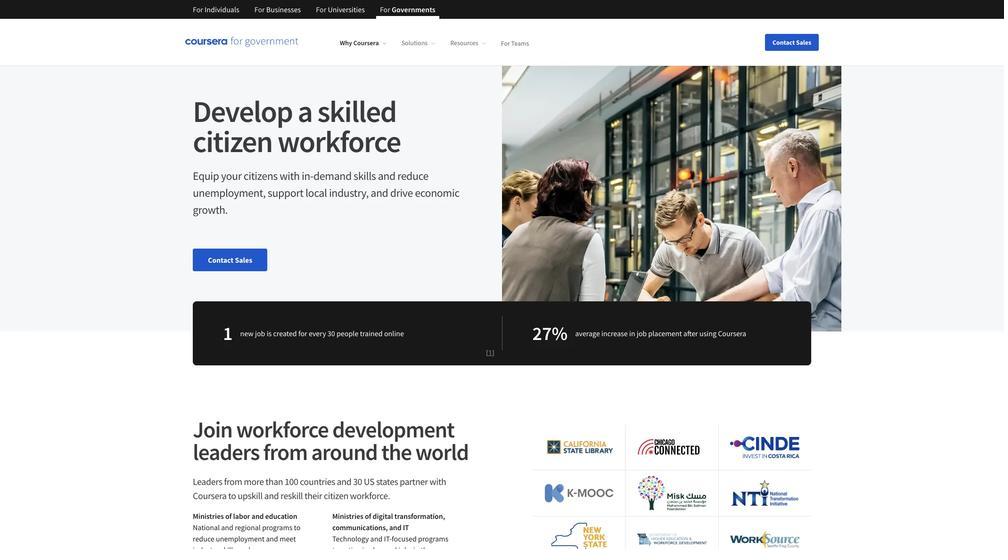 Task type: vqa. For each thing, say whether or not it's contained in the screenshot.
titles:
no



Task type: describe. For each thing, give the bounding box(es) containing it.
for universities
[[316, 5, 365, 14]]

using
[[700, 329, 717, 338]]

it-
[[384, 535, 392, 544]]

programs inside ministries of labor and education national and regional programs to reduce unemployment and meet industry skill needs
[[262, 524, 293, 533]]

banner navigation
[[185, 0, 443, 19]]

online
[[384, 329, 404, 338]]

industry
[[193, 546, 219, 550]]

businesses
[[266, 5, 301, 14]]

people
[[337, 329, 359, 338]]

with inside equip your citizens with in-demand skills and reduce unemployment, support local industry, and drive economic growth.
[[280, 169, 300, 183]]

of for labor
[[225, 512, 232, 522]]

new york state image
[[551, 521, 608, 550]]

to inside ministries of labor and education national and regional programs to reduce unemployment and meet industry skill needs
[[294, 524, 301, 533]]

k mooc image
[[544, 484, 614, 504]]

national transformation initiative image
[[730, 480, 800, 508]]

after
[[684, 329, 698, 338]]

for for individuals
[[193, 5, 203, 14]]

contact sales for contact sales "button"
[[773, 38, 812, 46]]

placement
[[649, 329, 682, 338]]

leaders from more than 100 countries and 30 us states partner with coursera to upskill and reskill their citizen workforce.
[[193, 476, 446, 502]]

labor
[[233, 512, 250, 522]]

drive
[[390, 186, 413, 200]]

resources link
[[451, 39, 486, 47]]

leaders
[[193, 439, 259, 467]]

average
[[575, 329, 600, 338]]

universities
[[328, 5, 365, 14]]

jobs
[[399, 546, 412, 550]]

local
[[306, 186, 327, 200]]

for individuals
[[193, 5, 239, 14]]

workforce.
[[350, 491, 390, 502]]

the
[[381, 439, 412, 467]]

equip
[[193, 169, 219, 183]]

in- inside ministries of digital transformation, communications, and it technology and it-focused programs targeting in-demand jobs in th
[[362, 546, 371, 550]]

citizen inside develop a skilled citizen workforce
[[193, 123, 273, 160]]

2 horizontal spatial coursera
[[718, 329, 747, 338]]

coursera inside leaders from more than 100 countries and 30 us states partner with coursera to upskill and reskill their citizen workforce.
[[193, 491, 227, 502]]

sales for contact sales link
[[235, 256, 252, 265]]

join
[[193, 416, 232, 444]]

regional
[[235, 524, 261, 533]]

and left drive
[[371, 186, 388, 200]]

for teams link
[[501, 39, 529, 47]]

transformation,
[[395, 512, 445, 522]]

leaders
[[193, 476, 222, 488]]

world
[[416, 439, 469, 467]]

and right 'skills'
[[378, 169, 396, 183]]

ministries of labor and education national and regional programs to reduce unemployment and meet industry skill needs
[[193, 512, 301, 550]]

contact sales for contact sales link
[[208, 256, 252, 265]]

unemployment,
[[193, 186, 266, 200]]

for businesses
[[255, 5, 301, 14]]

us
[[364, 476, 375, 488]]

skilled
[[317, 92, 397, 130]]

why coursera
[[340, 39, 379, 47]]

equip your citizens with in-demand skills and reduce unemployment, support local industry, and drive economic growth.
[[193, 169, 460, 217]]

for governments
[[380, 5, 436, 14]]

economic
[[415, 186, 460, 200]]

ministries for ministries of labor and education national and regional programs to reduce unemployment and meet industry skill needs
[[193, 512, 224, 522]]

]
[[492, 349, 495, 358]]

cinde costa rica image
[[731, 437, 800, 459]]

and up regional
[[252, 512, 264, 522]]

chicago connected image
[[637, 436, 707, 460]]

your
[[221, 169, 242, 183]]

development
[[332, 416, 455, 444]]

new
[[240, 329, 254, 338]]

of for digital
[[365, 512, 371, 522]]

skill
[[221, 546, 233, 550]]

100
[[285, 476, 298, 488]]

every
[[309, 329, 326, 338]]

trained
[[360, 329, 383, 338]]

and left us
[[337, 476, 352, 488]]

reduce inside ministries of labor and education national and regional programs to reduce unemployment and meet industry skill needs
[[193, 535, 215, 544]]

[ 1 ]
[[486, 349, 495, 358]]

partner
[[400, 476, 428, 488]]

than
[[266, 476, 283, 488]]

meet
[[280, 535, 296, 544]]

is
[[267, 329, 272, 338]]

reskill
[[281, 491, 303, 502]]

states
[[376, 476, 398, 488]]

solutions
[[402, 39, 428, 47]]

ministries of digital transformation, communications, and it technology and it-focused programs targeting in-demand jobs in th
[[333, 512, 449, 550]]

targeting
[[333, 546, 361, 550]]

countries
[[300, 476, 335, 488]]

resources
[[451, 39, 479, 47]]

in inside ministries of digital transformation, communications, and it technology and it-focused programs targeting in-demand jobs in th
[[413, 546, 419, 550]]

workforce inside join workforce development leaders from around the world
[[236, 416, 329, 444]]

individuals
[[205, 5, 239, 14]]

demand inside ministries of digital transformation, communications, and it technology and it-focused programs targeting in-demand jobs in th
[[371, 546, 397, 550]]

unemployment
[[216, 535, 265, 544]]

teams
[[512, 39, 529, 47]]

created
[[273, 329, 297, 338]]

a
[[298, 92, 312, 130]]

upskill
[[238, 491, 263, 502]]



Task type: locate. For each thing, give the bounding box(es) containing it.
ministries inside ministries of labor and education national and regional programs to reduce unemployment and meet industry skill needs
[[193, 512, 224, 522]]

0 vertical spatial in-
[[302, 169, 314, 183]]

contact sales link
[[193, 249, 268, 272]]

citizen up your
[[193, 123, 273, 160]]

ministries up communications,
[[333, 512, 364, 522]]

digital
[[373, 512, 393, 522]]

0 vertical spatial contact sales
[[773, 38, 812, 46]]

contact inside "button"
[[773, 38, 795, 46]]

1 horizontal spatial reduce
[[398, 169, 429, 183]]

join workforce development leaders from around the world
[[193, 416, 469, 467]]

1 vertical spatial sales
[[235, 256, 252, 265]]

1 ministries from the left
[[193, 512, 224, 522]]

30 inside leaders from more than 100 countries and 30 us states partner with coursera to upskill and reskill their citizen workforce.
[[353, 476, 362, 488]]

2 vertical spatial coursera
[[193, 491, 227, 502]]

30
[[328, 329, 335, 338], [353, 476, 362, 488]]

their
[[305, 491, 322, 502]]

0 horizontal spatial reduce
[[193, 535, 215, 544]]

1 vertical spatial 30
[[353, 476, 362, 488]]

technology
[[333, 535, 369, 544]]

1 vertical spatial demand
[[371, 546, 397, 550]]

reduce inside equip your citizens with in-demand skills and reduce unemployment, support local industry, and drive economic growth.
[[398, 169, 429, 183]]

of left labor
[[225, 512, 232, 522]]

programs
[[262, 524, 293, 533], [418, 535, 449, 544]]

1 horizontal spatial with
[[430, 476, 446, 488]]

demand up industry,
[[314, 169, 352, 183]]

contact sales inside "button"
[[773, 38, 812, 46]]

it
[[403, 524, 409, 533]]

1 vertical spatial 1
[[489, 349, 492, 358]]

contact for contact sales link
[[208, 256, 234, 265]]

national
[[193, 524, 220, 533]]

for left businesses
[[255, 5, 265, 14]]

programs inside ministries of digital transformation, communications, and it technology and it-focused programs targeting in-demand jobs in th
[[418, 535, 449, 544]]

for left universities
[[316, 5, 326, 14]]

1 horizontal spatial in
[[630, 329, 636, 338]]

1 horizontal spatial job
[[637, 329, 647, 338]]

2 ministries from the left
[[333, 512, 364, 522]]

1 horizontal spatial ministries
[[333, 512, 364, 522]]

develop a skilled citizen workforce
[[193, 92, 401, 160]]

from left more
[[224, 476, 242, 488]]

2 of from the left
[[365, 512, 371, 522]]

for for businesses
[[255, 5, 265, 14]]

1 vertical spatial reduce
[[193, 535, 215, 544]]

and down the than
[[264, 491, 279, 502]]

ministries up national
[[193, 512, 224, 522]]

0 vertical spatial with
[[280, 169, 300, 183]]

for left governments
[[380, 5, 390, 14]]

0 horizontal spatial to
[[228, 491, 236, 502]]

citizen
[[193, 123, 273, 160], [324, 491, 349, 502]]

for for universities
[[316, 5, 326, 14]]

27%
[[533, 322, 568, 346]]

1 vertical spatial citizen
[[324, 491, 349, 502]]

1 horizontal spatial programs
[[418, 535, 449, 544]]

for
[[299, 329, 307, 338]]

education
[[265, 512, 297, 522]]

growth.
[[193, 203, 228, 217]]

of up communications,
[[365, 512, 371, 522]]

0 horizontal spatial with
[[280, 169, 300, 183]]

programs down transformation,
[[418, 535, 449, 544]]

1 horizontal spatial of
[[365, 512, 371, 522]]

from
[[263, 439, 308, 467], [224, 476, 242, 488]]

and left it
[[389, 524, 402, 533]]

0 horizontal spatial sales
[[235, 256, 252, 265]]

1 vertical spatial programs
[[418, 535, 449, 544]]

why
[[340, 39, 352, 47]]

1 vertical spatial contact
[[208, 256, 234, 265]]

1 horizontal spatial to
[[294, 524, 301, 533]]

department of higher education and workforce development image
[[637, 534, 707, 547]]

1 horizontal spatial sales
[[797, 38, 812, 46]]

0 horizontal spatial from
[[224, 476, 242, 488]]

contact
[[773, 38, 795, 46], [208, 256, 234, 265]]

1 vertical spatial contact sales
[[208, 256, 252, 265]]

in right jobs
[[413, 546, 419, 550]]

0 horizontal spatial contact sales
[[208, 256, 252, 265]]

why coursera link
[[340, 39, 387, 47]]

demand inside equip your citizens with in-demand skills and reduce unemployment, support local industry, and drive economic growth.
[[314, 169, 352, 183]]

0 horizontal spatial contact
[[208, 256, 234, 265]]

contact sales button
[[765, 34, 819, 51]]

1 horizontal spatial contact sales
[[773, 38, 812, 46]]

coursera down leaders
[[193, 491, 227, 502]]

0 vertical spatial programs
[[262, 524, 293, 533]]

focused
[[392, 535, 417, 544]]

develop
[[193, 92, 293, 130]]

new job is created for every 30 people trained online
[[240, 329, 404, 338]]

1 vertical spatial in
[[413, 546, 419, 550]]

0 vertical spatial to
[[228, 491, 236, 502]]

job left is
[[255, 329, 265, 338]]

0 horizontal spatial coursera
[[193, 491, 227, 502]]

with
[[280, 169, 300, 183], [430, 476, 446, 488]]

1 vertical spatial workforce
[[236, 416, 329, 444]]

of inside ministries of digital transformation, communications, and it technology and it-focused programs targeting in-demand jobs in th
[[365, 512, 371, 522]]

0 horizontal spatial 30
[[328, 329, 335, 338]]

of
[[225, 512, 232, 522], [365, 512, 371, 522]]

citizens
[[244, 169, 278, 183]]

1 vertical spatial from
[[224, 476, 242, 488]]

0 horizontal spatial ministries
[[193, 512, 224, 522]]

sales inside "button"
[[797, 38, 812, 46]]

2 job from the left
[[637, 329, 647, 338]]

needs
[[235, 546, 254, 550]]

ministries for ministries of digital transformation, communications, and it technology and it-focused programs targeting in-demand jobs in th
[[333, 512, 364, 522]]

sales for contact sales "button"
[[797, 38, 812, 46]]

workforce
[[278, 123, 401, 160], [236, 416, 329, 444]]

in right increase at right
[[630, 329, 636, 338]]

0 horizontal spatial in
[[413, 546, 419, 550]]

1 horizontal spatial demand
[[371, 546, 397, 550]]

30 right every
[[328, 329, 335, 338]]

citizen right their at left bottom
[[324, 491, 349, 502]]

in- down technology
[[362, 546, 371, 550]]

for teams
[[501, 39, 529, 47]]

0 horizontal spatial in-
[[302, 169, 314, 183]]

0 vertical spatial citizen
[[193, 123, 273, 160]]

skills
[[354, 169, 376, 183]]

contact for contact sales "button"
[[773, 38, 795, 46]]

30 left us
[[353, 476, 362, 488]]

1 horizontal spatial 30
[[353, 476, 362, 488]]

to
[[228, 491, 236, 502], [294, 524, 301, 533]]

for for governments
[[380, 5, 390, 14]]

coursera
[[354, 39, 379, 47], [718, 329, 747, 338], [193, 491, 227, 502]]

and
[[378, 169, 396, 183], [371, 186, 388, 200], [337, 476, 352, 488], [264, 491, 279, 502], [252, 512, 264, 522], [221, 524, 233, 533], [389, 524, 402, 533], [266, 535, 278, 544], [371, 535, 383, 544]]

ministries
[[193, 512, 224, 522], [333, 512, 364, 522]]

ministries inside ministries of digital transformation, communications, and it technology and it-focused programs targeting in-demand jobs in th
[[333, 512, 364, 522]]

1 horizontal spatial 1
[[489, 349, 492, 358]]

workforce inside develop a skilled citizen workforce
[[278, 123, 401, 160]]

and left meet
[[266, 535, 278, 544]]

from up 100
[[263, 439, 308, 467]]

0 horizontal spatial citizen
[[193, 123, 273, 160]]

to left upskill
[[228, 491, 236, 502]]

in- up local
[[302, 169, 314, 183]]

0 vertical spatial from
[[263, 439, 308, 467]]

coursera right why
[[354, 39, 379, 47]]

0 vertical spatial reduce
[[398, 169, 429, 183]]

1 horizontal spatial contact
[[773, 38, 795, 46]]

for left teams
[[501, 39, 510, 47]]

reduce up drive
[[398, 169, 429, 183]]

1 horizontal spatial in-
[[362, 546, 371, 550]]

to inside leaders from more than 100 countries and 30 us states partner with coursera to upskill and reskill their citizen workforce.
[[228, 491, 236, 502]]

1
[[223, 322, 233, 346], [489, 349, 492, 358]]

with up support
[[280, 169, 300, 183]]

1 horizontal spatial from
[[263, 439, 308, 467]]

0 horizontal spatial programs
[[262, 524, 293, 533]]

and up unemployment
[[221, 524, 233, 533]]

0 vertical spatial contact
[[773, 38, 795, 46]]

1 horizontal spatial citizen
[[324, 491, 349, 502]]

to up meet
[[294, 524, 301, 533]]

1 job from the left
[[255, 329, 265, 338]]

reduce
[[398, 169, 429, 183], [193, 535, 215, 544]]

more
[[244, 476, 264, 488]]

with inside leaders from more than 100 countries and 30 us states partner with coursera to upskill and reskill their citizen workforce.
[[430, 476, 446, 488]]

coursera for government image
[[185, 37, 299, 48]]

misk foundation image
[[637, 476, 707, 512]]

1 vertical spatial to
[[294, 524, 301, 533]]

of inside ministries of labor and education national and regional programs to reduce unemployment and meet industry skill needs
[[225, 512, 232, 522]]

0 horizontal spatial demand
[[314, 169, 352, 183]]

average increase in job placement after using coursera
[[575, 329, 747, 338]]

in- inside equip your citizens with in-demand skills and reduce unemployment, support local industry, and drive economic growth.
[[302, 169, 314, 183]]

demand
[[314, 169, 352, 183], [371, 546, 397, 550]]

demand down it-
[[371, 546, 397, 550]]

0 vertical spatial 30
[[328, 329, 335, 338]]

0 vertical spatial sales
[[797, 38, 812, 46]]

communications,
[[333, 524, 388, 533]]

contact sales
[[773, 38, 812, 46], [208, 256, 252, 265]]

programs down education
[[262, 524, 293, 533]]

1 of from the left
[[225, 512, 232, 522]]

reduce up 'industry'
[[193, 535, 215, 544]]

1 vertical spatial in-
[[362, 546, 371, 550]]

0 vertical spatial demand
[[314, 169, 352, 183]]

industry,
[[329, 186, 369, 200]]

job left placement at bottom right
[[637, 329, 647, 338]]

job
[[255, 329, 265, 338], [637, 329, 647, 338]]

california state library image
[[544, 438, 614, 458]]

0 vertical spatial workforce
[[278, 123, 401, 160]]

0 vertical spatial 1
[[223, 322, 233, 346]]

0 vertical spatial coursera
[[354, 39, 379, 47]]

[
[[486, 349, 489, 358]]

coursera right 'using'
[[718, 329, 747, 338]]

from inside join workforce development leaders from around the world
[[263, 439, 308, 467]]

for
[[193, 5, 203, 14], [255, 5, 265, 14], [316, 5, 326, 14], [380, 5, 390, 14], [501, 39, 510, 47]]

and left it-
[[371, 535, 383, 544]]

around
[[311, 439, 378, 467]]

solutions link
[[402, 39, 435, 47]]

with right partner at the left of the page
[[430, 476, 446, 488]]

0 horizontal spatial 1
[[223, 322, 233, 346]]

0 horizontal spatial job
[[255, 329, 265, 338]]

for left the individuals
[[193, 5, 203, 14]]

increase
[[602, 329, 628, 338]]

worksource seattle-king county image
[[730, 531, 800, 549]]

citizen inside leaders from more than 100 countries and 30 us states partner with coursera to upskill and reskill their citizen workforce.
[[324, 491, 349, 502]]

1 vertical spatial with
[[430, 476, 446, 488]]

support
[[268, 186, 304, 200]]

1 horizontal spatial coursera
[[354, 39, 379, 47]]

governments
[[392, 5, 436, 14]]

0 horizontal spatial of
[[225, 512, 232, 522]]

1 vertical spatial coursera
[[718, 329, 747, 338]]

from inside leaders from more than 100 countries and 30 us states partner with coursera to upskill and reskill their citizen workforce.
[[224, 476, 242, 488]]

sales
[[797, 38, 812, 46], [235, 256, 252, 265]]

0 vertical spatial in
[[630, 329, 636, 338]]



